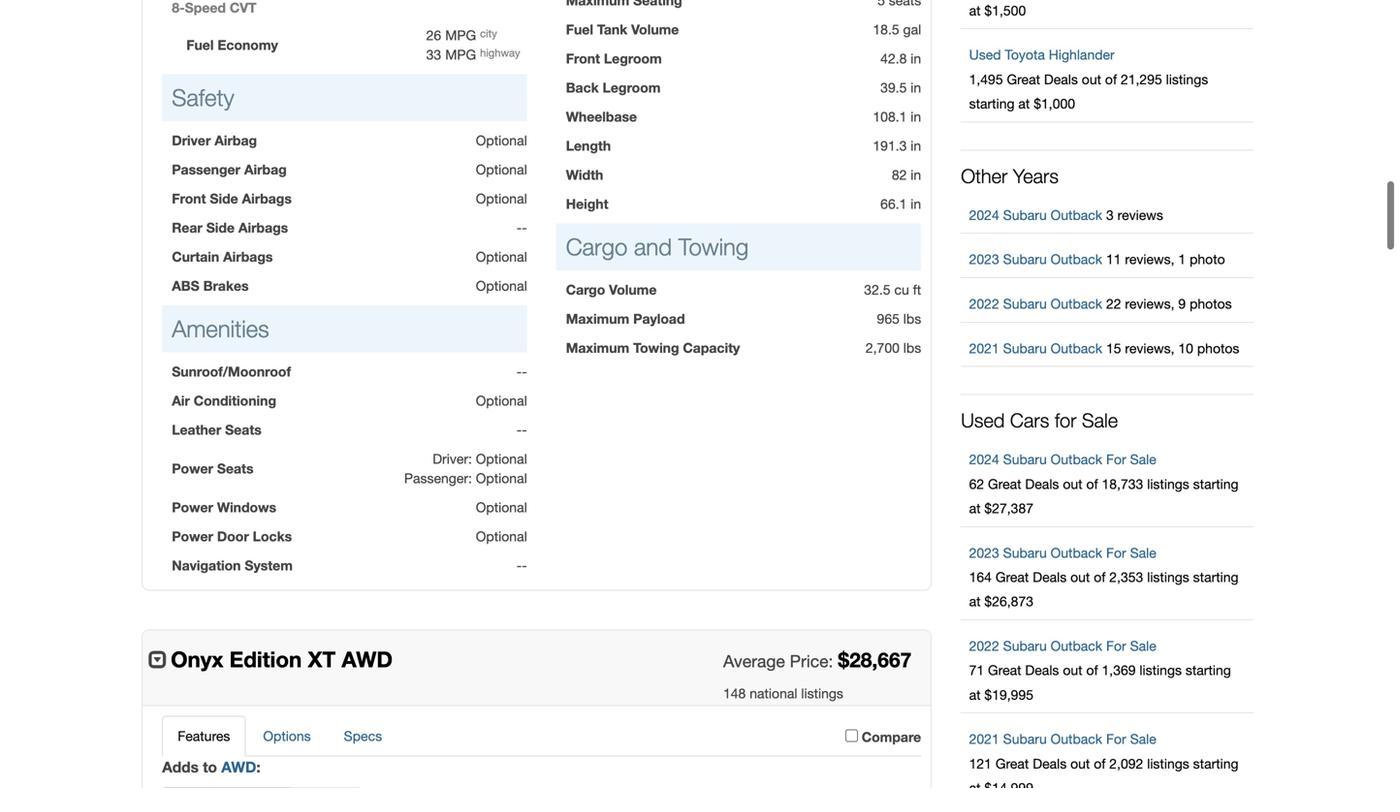 Task type: locate. For each thing, give the bounding box(es) containing it.
optional for air conditioning
[[476, 392, 527, 408]]

3 power from the top
[[172, 528, 213, 544]]

1 vertical spatial front
[[172, 190, 206, 206]]

32.5
[[864, 281, 891, 297]]

highway
[[480, 46, 520, 59]]

for up 18,733
[[1106, 451, 1126, 467]]

awd right xt
[[342, 646, 393, 672]]

2 vertical spatial power
[[172, 528, 213, 544]]

reviews right 22
[[1125, 296, 1171, 312]]

great for used
[[1007, 71, 1040, 87]]

0 vertical spatial awd
[[342, 646, 393, 672]]

of for 1,369
[[1086, 662, 1098, 678]]

listings
[[1166, 71, 1208, 87], [1147, 476, 1189, 492], [1147, 569, 1189, 585], [1140, 662, 1182, 678], [801, 685, 843, 701], [1147, 756, 1189, 772]]

1 vertical spatial towing
[[633, 340, 679, 356]]

at for $1,000
[[1018, 96, 1030, 112]]

deals up $1,000
[[1044, 71, 1078, 87]]

side up the curtain airbags
[[206, 219, 235, 235]]

out down 2022 subaru outback for sale
[[1063, 662, 1083, 678]]

2023 for 2023 subaru outback 11 reviews , 1 photo
[[969, 251, 999, 267]]

starting for 164 great deals out of 2,353 listings starting at
[[1193, 569, 1239, 585]]

1 -- from the top
[[517, 219, 527, 235]]

0 vertical spatial power
[[172, 460, 213, 476]]

great up $19,995
[[988, 662, 1021, 678]]

at inside 1,495 great deals out of 21,295 listings starting at
[[1018, 96, 1030, 112]]

deals inside 71 great deals out of 1,369 listings starting at
[[1025, 662, 1059, 678]]

, left 10
[[1171, 340, 1175, 356]]

1 vertical spatial 2022
[[969, 638, 999, 654]]

1 vertical spatial airbags
[[238, 219, 288, 235]]

5 optional from the top
[[476, 278, 527, 294]]

for for 2,353
[[1106, 545, 1126, 561]]

for up 2,353
[[1106, 545, 1126, 561]]

starting right 2,353
[[1193, 569, 1239, 585]]

26
[[426, 27, 441, 43]]

1 vertical spatial used
[[961, 409, 1005, 432]]

1 2021 from the top
[[969, 340, 999, 356]]

121 great deals out of 2,092 listings starting at
[[969, 756, 1239, 788]]

in right "39.5"
[[911, 79, 921, 95]]

subaru down cars
[[1003, 451, 1047, 467]]

1 cargo from the top
[[566, 233, 628, 260]]

2022 down 2023 subaru outback link
[[969, 296, 999, 312]]

starting inside 1,495 great deals out of 21,295 listings starting at
[[969, 96, 1015, 112]]

4 in from the top
[[911, 137, 921, 153]]

brakes
[[203, 278, 249, 294]]

for for 2,092
[[1106, 731, 1126, 747]]

2022 for 2022 subaru outback 22 reviews , 9 photos
[[969, 296, 999, 312]]

1,495 great deals out of 21,295 listings starting at
[[969, 71, 1208, 112]]

in for 39.5 in
[[911, 79, 921, 95]]

sale up 1,369
[[1130, 638, 1156, 654]]

outback for 2024 subaru outback 3 reviews
[[1051, 207, 1102, 223]]

side down passenger airbag
[[210, 190, 238, 206]]

out inside 71 great deals out of 1,369 listings starting at
[[1063, 662, 1083, 678]]

listings right 18,733
[[1147, 476, 1189, 492]]

1,495
[[969, 71, 1003, 87]]

sale up 2,092
[[1130, 731, 1156, 747]]

0 vertical spatial side
[[210, 190, 238, 206]]

amenities
[[172, 315, 269, 342]]

1 vertical spatial mpg
[[445, 46, 476, 62]]

listings right 2,092
[[1147, 756, 1189, 772]]

2022 subaru outback link
[[969, 296, 1102, 312]]

reviews for 3
[[1118, 207, 1163, 223]]

1 2022 from the top
[[969, 296, 999, 312]]

1 optional from the top
[[476, 132, 527, 148]]

0 vertical spatial 2024
[[969, 207, 999, 223]]

0 vertical spatial used
[[969, 47, 1001, 63]]

optional for power door locks
[[476, 528, 527, 544]]

outback for 2021 subaru outback for sale
[[1051, 731, 1102, 747]]

great up '$27,387'
[[988, 476, 1021, 492]]

awd right to
[[221, 758, 256, 776]]

listings inside 1,495 great deals out of 21,295 listings starting at
[[1166, 71, 1208, 87]]

0 vertical spatial maximum
[[566, 311, 629, 327]]

7 subaru from the top
[[1003, 638, 1047, 654]]

Compare checkbox
[[845, 729, 858, 742]]

airbags up rear side airbags
[[242, 190, 292, 206]]

gal
[[903, 21, 921, 37]]

1 horizontal spatial awd
[[342, 646, 393, 672]]

reviews right 15
[[1125, 340, 1171, 356]]

front legroom
[[566, 50, 662, 66]]

capacity
[[683, 340, 740, 356]]

outback left "11"
[[1051, 251, 1102, 267]]

2022
[[969, 296, 999, 312], [969, 638, 999, 654]]

71
[[969, 662, 984, 678]]

42.8
[[880, 50, 907, 66]]

awd inside tab panel
[[221, 758, 256, 776]]

fuel for fuel economy
[[186, 37, 214, 53]]

0 horizontal spatial fuel
[[186, 37, 214, 53]]

2024 down the other
[[969, 207, 999, 223]]

8 outback from the top
[[1051, 731, 1102, 747]]

0 horizontal spatial awd
[[221, 758, 256, 776]]

of for 18,733
[[1086, 476, 1098, 492]]

0 vertical spatial 2023
[[969, 251, 999, 267]]

for for 18,733
[[1106, 451, 1126, 467]]

outback up 71 great deals out of 1,369 listings starting at
[[1051, 638, 1102, 654]]

965 lbs
[[877, 311, 921, 327]]

front
[[566, 50, 600, 66], [172, 190, 206, 206]]

airbag up passenger airbag
[[215, 132, 257, 148]]

subaru
[[1003, 207, 1047, 223], [1003, 251, 1047, 267], [1003, 296, 1047, 312], [1003, 340, 1047, 356], [1003, 451, 1047, 467], [1003, 545, 1047, 561], [1003, 638, 1047, 654], [1003, 731, 1047, 747]]

deals inside 1,495 great deals out of 21,295 listings starting at
[[1044, 71, 1078, 87]]

outback for 2024 subaru outback for sale
[[1051, 451, 1102, 467]]

, left 1
[[1171, 251, 1175, 267]]

fuel for fuel tank volume
[[566, 21, 593, 37]]

--
[[517, 219, 527, 235], [517, 363, 527, 379], [517, 422, 527, 438], [517, 557, 527, 573]]

front side airbags
[[172, 190, 292, 206]]

, for 22 reviews
[[1171, 296, 1175, 312]]

great down toyota
[[1007, 71, 1040, 87]]

legroom
[[604, 50, 662, 66], [603, 79, 661, 95]]

deals down 2022 subaru outback for sale
[[1025, 662, 1059, 678]]

out down 2021 subaru outback for sale
[[1070, 756, 1090, 772]]

starting right 2,092
[[1193, 756, 1239, 772]]

outback up 164 great deals out of 2,353 listings starting at on the bottom of page
[[1051, 545, 1102, 561]]

1 in from the top
[[911, 50, 921, 66]]

great for 2023
[[996, 569, 1029, 585]]

for up 1,369
[[1106, 638, 1126, 654]]

1 vertical spatial legroom
[[603, 79, 661, 95]]

at down the 164
[[969, 594, 981, 610]]

used for used cars for sale
[[961, 409, 1005, 432]]

subaru up 2021 subaru outback link
[[1003, 296, 1047, 312]]

in right 42.8
[[911, 50, 921, 66]]

1 vertical spatial 2023
[[969, 545, 999, 561]]

deals inside 164 great deals out of 2,353 listings starting at
[[1033, 569, 1067, 585]]

reviews right "11"
[[1125, 251, 1171, 267]]

at
[[1018, 96, 1030, 112], [969, 500, 981, 516], [969, 594, 981, 610], [969, 687, 981, 703], [969, 780, 981, 788]]

cargo volume
[[566, 281, 657, 297]]

starting right 18,733
[[1193, 476, 1239, 492]]

great inside 62 great deals out of 18,733 listings starting at
[[988, 476, 1021, 492]]

of inside 164 great deals out of 2,353 listings starting at
[[1094, 569, 1106, 585]]

maximum for maximum payload
[[566, 311, 629, 327]]

in right '82'
[[911, 167, 921, 183]]

5 outback from the top
[[1051, 451, 1102, 467]]

2023 up the 164
[[969, 545, 999, 561]]

1 vertical spatial airbag
[[244, 161, 287, 177]]

1 horizontal spatial front
[[566, 50, 600, 66]]

deals for $19,995
[[1025, 662, 1059, 678]]

options
[[263, 728, 311, 744]]

3 for from the top
[[1106, 638, 1126, 654]]

side for front
[[210, 190, 238, 206]]

outback up 121 great deals out of 2,092 listings starting at in the bottom of the page
[[1051, 731, 1102, 747]]

at inside 164 great deals out of 2,353 listings starting at
[[969, 594, 981, 610]]

2 power from the top
[[172, 499, 213, 515]]

0 vertical spatial ,
[[1171, 251, 1175, 267]]

subaru for 2024 subaru outback 3 reviews
[[1003, 207, 1047, 223]]

volume
[[631, 21, 679, 37], [609, 281, 657, 297]]

reviews
[[1118, 207, 1163, 223], [1125, 251, 1171, 267], [1125, 296, 1171, 312], [1125, 340, 1171, 356]]

navigation system
[[172, 557, 293, 573]]

towing down payload
[[633, 340, 679, 356]]

4 outback from the top
[[1051, 340, 1102, 356]]

out down 2024 subaru outback for sale link
[[1063, 476, 1083, 492]]

out inside 164 great deals out of 2,353 listings starting at
[[1070, 569, 1090, 585]]

at down 71
[[969, 687, 981, 703]]

starting inside 121 great deals out of 2,092 listings starting at
[[1193, 756, 1239, 772]]

4 subaru from the top
[[1003, 340, 1047, 356]]

2021
[[969, 340, 999, 356], [969, 731, 999, 747]]

164
[[969, 569, 992, 585]]

mpg right 26
[[445, 27, 476, 43]]

used left cars
[[961, 409, 1005, 432]]

listings down price:
[[801, 685, 843, 701]]

features
[[178, 728, 230, 744]]

great inside 164 great deals out of 2,353 listings starting at
[[996, 569, 1029, 585]]

2 mpg from the top
[[445, 46, 476, 62]]

-- for seats
[[517, 422, 527, 438]]

-- for system
[[517, 557, 527, 573]]

5 in from the top
[[911, 167, 921, 183]]

outback for 2023 subaru outback 11 reviews , 1 photo
[[1051, 251, 1102, 267]]

sale up 18,733
[[1130, 451, 1156, 467]]

3 optional from the top
[[476, 190, 527, 206]]

for for 1,369
[[1106, 638, 1126, 654]]

0 vertical spatial photos
[[1190, 296, 1232, 312]]

sale for 2021 subaru outback for sale
[[1130, 731, 1156, 747]]

4 -- from the top
[[517, 557, 527, 573]]

2023
[[969, 251, 999, 267], [969, 545, 999, 561]]

starting inside 62 great deals out of 18,733 listings starting at
[[1193, 476, 1239, 492]]

listings for 2023 subaru outback for sale
[[1147, 569, 1189, 585]]

maximum payload
[[566, 311, 685, 327]]

out inside 1,495 great deals out of 21,295 listings starting at
[[1082, 71, 1101, 87]]

used toyota highlander link
[[969, 47, 1115, 63]]

subaru down $19,995
[[1003, 731, 1047, 747]]

other years
[[961, 164, 1059, 187]]

deals for $27,387
[[1025, 476, 1059, 492]]

2 for from the top
[[1106, 545, 1126, 561]]

volume right tank
[[631, 21, 679, 37]]

volume up "maximum payload"
[[609, 281, 657, 297]]

starting right 1,369
[[1186, 662, 1231, 678]]

maximum for maximum towing capacity
[[566, 340, 629, 356]]

0 vertical spatial 2021
[[969, 340, 999, 356]]

2 outback from the top
[[1051, 251, 1102, 267]]

seats for leather seats
[[225, 422, 262, 438]]

out for 21,295
[[1082, 71, 1101, 87]]

2 , from the top
[[1171, 296, 1175, 312]]

deals inside 62 great deals out of 18,733 listings starting at
[[1025, 476, 1059, 492]]

in right "191.3"
[[911, 137, 921, 153]]

3 in from the top
[[911, 108, 921, 124]]

0 vertical spatial 2022
[[969, 296, 999, 312]]

rear side airbags
[[172, 219, 288, 235]]

0 horizontal spatial front
[[172, 190, 206, 206]]

1 for from the top
[[1106, 451, 1126, 467]]

out inside 121 great deals out of 2,092 listings starting at
[[1070, 756, 1090, 772]]

1 vertical spatial 2021
[[969, 731, 999, 747]]

photos right 10
[[1197, 340, 1239, 356]]

1 vertical spatial 2024
[[969, 451, 999, 467]]

at for $19,995
[[969, 687, 981, 703]]

airbag up front side airbags
[[244, 161, 287, 177]]

6 subaru from the top
[[1003, 545, 1047, 561]]

legroom down fuel tank volume
[[604, 50, 662, 66]]

fuel economy
[[186, 37, 278, 53]]

photos
[[1190, 296, 1232, 312], [1197, 340, 1239, 356]]

2023 subaru outback for sale
[[969, 545, 1156, 561]]

1 vertical spatial seats
[[217, 460, 253, 476]]

subaru down $26,873
[[1003, 638, 1047, 654]]

outback left 3
[[1051, 207, 1102, 223]]

used up 1,495 on the right top
[[969, 47, 1001, 63]]

abs brakes
[[172, 278, 249, 294]]

subaru down '$27,387'
[[1003, 545, 1047, 561]]

1 lbs from the top
[[903, 311, 921, 327]]

$1,000
[[1034, 96, 1075, 112]]

2 2022 from the top
[[969, 638, 999, 654]]

9 optional from the top
[[476, 499, 527, 515]]

length
[[566, 137, 611, 153]]

in for 42.8 in
[[911, 50, 921, 66]]

0 vertical spatial volume
[[631, 21, 679, 37]]

0 vertical spatial airbags
[[242, 190, 292, 206]]

2 maximum from the top
[[566, 340, 629, 356]]

deals down 2024 subaru outback for sale link
[[1025, 476, 1059, 492]]

2021 subaru outback for sale link
[[969, 731, 1156, 747]]

listings for 2022 subaru outback for sale
[[1140, 662, 1182, 678]]

legroom down front legroom
[[603, 79, 661, 95]]

power down leather
[[172, 460, 213, 476]]

6 optional from the top
[[476, 392, 527, 408]]

photos for 9 photos
[[1190, 296, 1232, 312]]

6 outback from the top
[[1051, 545, 1102, 561]]

5 subaru from the top
[[1003, 451, 1047, 467]]

1 outback from the top
[[1051, 207, 1102, 223]]

2 vertical spatial ,
[[1171, 340, 1175, 356]]

of inside 62 great deals out of 18,733 listings starting at
[[1086, 476, 1098, 492]]

0 vertical spatial seats
[[225, 422, 262, 438]]

back
[[566, 79, 599, 95]]

onyx edition xt awd
[[171, 646, 393, 672]]

tab list
[[162, 716, 921, 757]]

other
[[961, 164, 1008, 187]]

sale up 2,353
[[1130, 545, 1156, 561]]

1 vertical spatial photos
[[1197, 340, 1239, 356]]

optional for front side airbags
[[476, 190, 527, 206]]

2023 for 2023 subaru outback for sale
[[969, 545, 999, 561]]

used
[[969, 47, 1001, 63], [961, 409, 1005, 432]]

, for 11 reviews
[[1171, 251, 1175, 267]]

listings for 2021 subaru outback for sale
[[1147, 756, 1189, 772]]

starting inside 71 great deals out of 1,369 listings starting at
[[1186, 662, 1231, 678]]

lbs right the 965
[[903, 311, 921, 327]]

city
[[480, 27, 497, 40]]

3 outback from the top
[[1051, 296, 1102, 312]]

outback down the for
[[1051, 451, 1102, 467]]

of left 2,353
[[1094, 569, 1106, 585]]

in right 108.1
[[911, 108, 921, 124]]

listings for 2024 subaru outback for sale
[[1147, 476, 1189, 492]]

great up $26,873
[[996, 569, 1029, 585]]

tab panel
[[162, 757, 921, 788]]

abs
[[172, 278, 199, 294]]

seats up power windows
[[217, 460, 253, 476]]

3 -- from the top
[[517, 422, 527, 438]]

reviews right 3
[[1118, 207, 1163, 223]]

at down 121
[[969, 780, 981, 788]]

, for 15 reviews
[[1171, 340, 1175, 356]]

2022 for 2022 subaru outback for sale
[[969, 638, 999, 654]]

0 vertical spatial mpg
[[445, 27, 476, 43]]

1 vertical spatial awd
[[221, 758, 256, 776]]

out down highlander
[[1082, 71, 1101, 87]]

1 2024 from the top
[[969, 207, 999, 223]]

out
[[1082, 71, 1101, 87], [1063, 476, 1083, 492], [1070, 569, 1090, 585], [1063, 662, 1083, 678], [1070, 756, 1090, 772]]

airbags down front side airbags
[[238, 219, 288, 235]]

power up navigation
[[172, 528, 213, 544]]

4 optional from the top
[[476, 248, 527, 264]]

1 power from the top
[[172, 460, 213, 476]]

of
[[1105, 71, 1117, 87], [1086, 476, 1098, 492], [1094, 569, 1106, 585], [1086, 662, 1098, 678], [1094, 756, 1106, 772]]

3 subaru from the top
[[1003, 296, 1047, 312]]

1 mpg from the top
[[445, 27, 476, 43]]

2 2024 from the top
[[969, 451, 999, 467]]

lbs for 2,700 lbs
[[903, 340, 921, 356]]

listings inside 71 great deals out of 1,369 listings starting at
[[1140, 662, 1182, 678]]

1 , from the top
[[1171, 251, 1175, 267]]

years
[[1013, 164, 1059, 187]]

1 vertical spatial power
[[172, 499, 213, 515]]

cu
[[894, 281, 909, 297]]

1 vertical spatial side
[[206, 219, 235, 235]]

1 vertical spatial maximum
[[566, 340, 629, 356]]

tab panel containing adds to
[[162, 757, 921, 788]]

power for power door locks
[[172, 528, 213, 544]]

1 horizontal spatial fuel
[[566, 21, 593, 37]]

out down 2023 subaru outback for sale
[[1070, 569, 1090, 585]]

2024 subaru outback for sale link
[[969, 451, 1156, 467]]

listings inside 121 great deals out of 2,092 listings starting at
[[1147, 756, 1189, 772]]

front up back
[[566, 50, 600, 66]]

outback
[[1051, 207, 1102, 223], [1051, 251, 1102, 267], [1051, 296, 1102, 312], [1051, 340, 1102, 356], [1051, 451, 1102, 467], [1051, 545, 1102, 561], [1051, 638, 1102, 654], [1051, 731, 1102, 747]]

32.5 cu ft
[[864, 281, 921, 297]]

adds
[[162, 758, 199, 776]]

passenger
[[172, 161, 240, 177]]

listings right 1,369
[[1140, 662, 1182, 678]]

-- for side
[[517, 219, 527, 235]]

cargo
[[566, 233, 628, 260], [566, 281, 605, 297]]

2023 subaru outback 11 reviews , 1 photo
[[969, 251, 1225, 267]]

of left 21,295
[[1105, 71, 1117, 87]]

2022 subaru outback for sale
[[969, 638, 1156, 654]]

seats down conditioning
[[225, 422, 262, 438]]

listings right 2,353
[[1147, 569, 1189, 585]]

2 lbs from the top
[[903, 340, 921, 356]]

at for $26,873
[[969, 594, 981, 610]]

outback left 15
[[1051, 340, 1102, 356]]

0 vertical spatial front
[[566, 50, 600, 66]]

2022 subaru outback 22 reviews , 9 photos
[[969, 296, 1232, 312]]

listings right 21,295
[[1166, 71, 1208, 87]]

of inside 121 great deals out of 2,092 listings starting at
[[1094, 756, 1106, 772]]

2 2023 from the top
[[969, 545, 999, 561]]

2024 for 2024 subaru outback 3 reviews
[[969, 207, 999, 223]]

great inside 121 great deals out of 2,092 listings starting at
[[996, 756, 1029, 772]]

15
[[1106, 340, 1121, 356]]

maximum down cargo volume at the left top
[[566, 311, 629, 327]]

subaru down years
[[1003, 207, 1047, 223]]

1 maximum from the top
[[566, 311, 629, 327]]

mpg right 33
[[445, 46, 476, 62]]

0 vertical spatial airbag
[[215, 132, 257, 148]]

average price: $28,667
[[723, 647, 912, 672]]

subaru up 2022 subaru outback link
[[1003, 251, 1047, 267]]

3 , from the top
[[1171, 340, 1175, 356]]

power down power seats
[[172, 499, 213, 515]]

xt
[[308, 646, 336, 672]]

lbs
[[903, 311, 921, 327], [903, 340, 921, 356]]

0 vertical spatial cargo
[[566, 233, 628, 260]]

1 vertical spatial ,
[[1171, 296, 1175, 312]]

33
[[426, 46, 441, 62]]

great inside 71 great deals out of 1,369 listings starting at
[[988, 662, 1021, 678]]

2 optional from the top
[[476, 161, 527, 177]]

2021 down 2022 subaru outback link
[[969, 340, 999, 356]]

airbags for rear side airbags
[[238, 219, 288, 235]]

starting inside 164 great deals out of 2,353 listings starting at
[[1193, 569, 1239, 585]]

0 vertical spatial lbs
[[903, 311, 921, 327]]

fuel left tank
[[566, 21, 593, 37]]

2 cargo from the top
[[566, 281, 605, 297]]

photos right "9"
[[1190, 296, 1232, 312]]

2022 up 71
[[969, 638, 999, 654]]

1 subaru from the top
[[1003, 207, 1047, 223]]

4 for from the top
[[1106, 731, 1126, 747]]

1 vertical spatial lbs
[[903, 340, 921, 356]]

of left 1,369
[[1086, 662, 1098, 678]]

air conditioning
[[172, 392, 276, 408]]

back legroom
[[566, 79, 661, 95]]

mpg
[[445, 27, 476, 43], [445, 46, 476, 62]]

great inside 1,495 great deals out of 21,295 listings starting at
[[1007, 71, 1040, 87]]

at inside 62 great deals out of 18,733 listings starting at
[[969, 500, 981, 516]]

2 in from the top
[[911, 79, 921, 95]]

rear
[[172, 219, 202, 235]]

of inside 71 great deals out of 1,369 listings starting at
[[1086, 662, 1098, 678]]

6 in from the top
[[911, 196, 921, 212]]

out inside 62 great deals out of 18,733 listings starting at
[[1063, 476, 1083, 492]]

cargo up "maximum payload"
[[566, 281, 605, 297]]

ft
[[913, 281, 921, 297]]

subaru for 2024 subaru outback for sale
[[1003, 451, 1047, 467]]

listings inside 164 great deals out of 2,353 listings starting at
[[1147, 569, 1189, 585]]

2021 for 2021 subaru outback for sale
[[969, 731, 999, 747]]

1 vertical spatial cargo
[[566, 281, 605, 297]]

8 subaru from the top
[[1003, 731, 1047, 747]]

compare
[[862, 729, 921, 745]]

2021 up 121
[[969, 731, 999, 747]]

1 2023 from the top
[[969, 251, 999, 267]]

deals down 2023 subaru outback for sale link
[[1033, 569, 1067, 585]]

18.5 gal
[[873, 21, 921, 37]]

power
[[172, 460, 213, 476], [172, 499, 213, 515], [172, 528, 213, 544]]

0 vertical spatial legroom
[[604, 50, 662, 66]]

in for 66.1 in
[[911, 196, 921, 212]]

of inside 1,495 great deals out of 21,295 listings starting at
[[1105, 71, 1117, 87]]

at inside 71 great deals out of 1,369 listings starting at
[[969, 687, 981, 703]]

10 optional from the top
[[476, 528, 527, 544]]

listings inside 62 great deals out of 18,733 listings starting at
[[1147, 476, 1189, 492]]

out for 2,092
[[1070, 756, 1090, 772]]

door
[[217, 528, 249, 544]]

front up rear
[[172, 190, 206, 206]]

sale for 2022 subaru outback for sale
[[1130, 638, 1156, 654]]

2 subaru from the top
[[1003, 251, 1047, 267]]

2,700
[[866, 340, 900, 356]]

7 outback from the top
[[1051, 638, 1102, 654]]

starting down 1,495 on the right top
[[969, 96, 1015, 112]]

airbags down rear side airbags
[[223, 248, 273, 264]]

deals for $1,000
[[1044, 71, 1078, 87]]

2 2021 from the top
[[969, 731, 999, 747]]

in
[[911, 50, 921, 66], [911, 79, 921, 95], [911, 108, 921, 124], [911, 137, 921, 153], [911, 167, 921, 183], [911, 196, 921, 212]]



Task type: vqa. For each thing, say whether or not it's contained in the screenshot.


Task type: describe. For each thing, give the bounding box(es) containing it.
highlander
[[1049, 47, 1115, 63]]

18.5
[[873, 21, 899, 37]]

at inside 121 great deals out of 2,092 listings starting at
[[969, 780, 981, 788]]

2024 subaru outback for sale
[[969, 451, 1156, 467]]

2 vertical spatial airbags
[[223, 248, 273, 264]]

great for 2021
[[996, 756, 1029, 772]]

airbag for passenger airbag
[[244, 161, 287, 177]]

starting for 62 great deals out of 18,733 listings starting at
[[1193, 476, 1239, 492]]

economy
[[217, 37, 278, 53]]

specs link
[[328, 716, 398, 757]]

average
[[723, 651, 785, 671]]

reviews for 11
[[1125, 251, 1171, 267]]

subaru for 2022 subaru outback 22 reviews , 9 photos
[[1003, 296, 1047, 312]]

2,353
[[1109, 569, 1143, 585]]

148
[[723, 685, 746, 701]]

side for rear
[[206, 219, 235, 235]]

toyota
[[1005, 47, 1045, 63]]

39.5 in
[[880, 79, 921, 95]]

3
[[1106, 207, 1114, 223]]

deals for $26,873
[[1033, 569, 1067, 585]]

onyx
[[171, 646, 223, 672]]

edition
[[229, 646, 302, 672]]

driver:
[[433, 451, 472, 467]]

starting for 71 great deals out of 1,369 listings starting at
[[1186, 662, 1231, 678]]

191.3
[[873, 137, 907, 153]]

cargo and towing
[[566, 233, 749, 260]]

2,092
[[1109, 756, 1143, 772]]

tank
[[597, 21, 627, 37]]

national
[[750, 685, 797, 701]]

collapse down image
[[149, 650, 168, 669]]

21,295
[[1121, 71, 1162, 87]]

used toyota highlander
[[969, 47, 1115, 63]]

seats for power seats
[[217, 460, 253, 476]]

height
[[566, 196, 608, 212]]

options link
[[248, 716, 326, 757]]

fuel tank volume
[[566, 21, 679, 37]]

sale for 2024 subaru outback for sale
[[1130, 451, 1156, 467]]

listings for used toyota highlander
[[1166, 71, 1208, 87]]

sale right the for
[[1082, 409, 1118, 432]]

2,700 lbs
[[866, 340, 921, 356]]

subaru for 2021 subaru outback 15 reviews , 10 photos
[[1003, 340, 1047, 356]]

subaru for 2021 subaru outback for sale
[[1003, 731, 1047, 747]]

subaru for 2023 subaru outback for sale
[[1003, 545, 1047, 561]]

for
[[1055, 409, 1077, 432]]

passenger airbag
[[172, 161, 287, 177]]

7 optional from the top
[[476, 451, 527, 467]]

2022 subaru outback for sale link
[[969, 638, 1156, 654]]

2024 for 2024 subaru outback for sale
[[969, 451, 999, 467]]

outback for 2022 subaru outback for sale
[[1051, 638, 1102, 654]]

price:
[[790, 651, 833, 671]]

1,369
[[1102, 662, 1136, 678]]

39.5
[[880, 79, 907, 95]]

in for 191.3 in
[[911, 137, 921, 153]]

leather
[[172, 422, 221, 438]]

optional for abs brakes
[[476, 278, 527, 294]]

in for 82 in
[[911, 167, 921, 183]]

legroom for front legroom
[[604, 50, 662, 66]]

22
[[1106, 296, 1121, 312]]

leather seats
[[172, 422, 262, 438]]

8 optional from the top
[[476, 470, 527, 486]]

1
[[1178, 251, 1186, 267]]

42.8 in
[[880, 50, 921, 66]]

cargo for cargo and towing
[[566, 233, 628, 260]]

lbs for 965 lbs
[[903, 311, 921, 327]]

of for 2,353
[[1094, 569, 1106, 585]]

9
[[1178, 296, 1186, 312]]

2021 subaru outback for sale
[[969, 731, 1156, 747]]

safety
[[172, 84, 234, 111]]

outback for 2021 subaru outback 15 reviews , 10 photos
[[1051, 340, 1102, 356]]

2021 subaru outback link
[[969, 340, 1102, 356]]

legroom for back legroom
[[603, 79, 661, 95]]

sale for 2023 subaru outback for sale
[[1130, 545, 1156, 561]]

subaru for 2022 subaru outback for sale
[[1003, 638, 1047, 654]]

out for 2,353
[[1070, 569, 1090, 585]]

tab list containing features
[[162, 716, 921, 757]]

1 vertical spatial volume
[[609, 281, 657, 297]]

front for front legroom
[[566, 50, 600, 66]]

cargo for cargo volume
[[566, 281, 605, 297]]

of for 2,092
[[1094, 756, 1106, 772]]

0 vertical spatial towing
[[678, 233, 749, 260]]

2 -- from the top
[[517, 363, 527, 379]]

conditioning
[[194, 392, 276, 408]]

power windows
[[172, 499, 276, 515]]

2024 subaru outback link
[[969, 207, 1102, 223]]

great for 2022
[[988, 662, 1021, 678]]

2024 subaru outback 3 reviews
[[969, 207, 1163, 223]]

airbag for driver airbag
[[215, 132, 257, 148]]

used cars for sale
[[961, 409, 1118, 432]]

maximum towing capacity
[[566, 340, 740, 356]]

out for 1,369
[[1063, 662, 1083, 678]]

66.1 in
[[880, 196, 921, 212]]

71 great deals out of 1,369 listings starting at
[[969, 662, 1231, 703]]

outback for 2023 subaru outback for sale
[[1051, 545, 1102, 561]]

subaru for 2023 subaru outback 11 reviews , 1 photo
[[1003, 251, 1047, 267]]

965
[[877, 311, 900, 327]]

power door locks
[[172, 528, 292, 544]]

82 in
[[892, 167, 921, 183]]

driver: optional passenger: optional
[[404, 451, 527, 486]]

specs
[[344, 728, 382, 744]]

airbags for front side airbags
[[242, 190, 292, 206]]

18,733
[[1102, 476, 1143, 492]]

2023 subaru outback for sale link
[[969, 545, 1156, 561]]

191.3 in
[[873, 137, 921, 153]]

in for 108.1 in
[[911, 108, 921, 124]]

82
[[892, 167, 907, 183]]

sunroof/moonroof
[[172, 363, 291, 379]]

power for power windows
[[172, 499, 213, 515]]

power seats
[[172, 460, 253, 476]]

air
[[172, 392, 190, 408]]

optional for power windows
[[476, 499, 527, 515]]

optional for passenger airbag
[[476, 161, 527, 177]]

photo
[[1190, 251, 1225, 267]]

deals inside 121 great deals out of 2,092 listings starting at
[[1033, 756, 1067, 772]]

optional for driver airbag
[[476, 132, 527, 148]]

out for 18,733
[[1063, 476, 1083, 492]]

148 national listings
[[723, 685, 843, 701]]

front for front side airbags
[[172, 190, 206, 206]]

cars
[[1010, 409, 1049, 432]]

curtain
[[172, 248, 219, 264]]

outback for 2022 subaru outback 22 reviews , 9 photos
[[1051, 296, 1102, 312]]

photos for 10 photos
[[1197, 340, 1239, 356]]

great for 2024
[[988, 476, 1021, 492]]

width
[[566, 167, 603, 183]]

164 great deals out of 2,353 listings starting at
[[969, 569, 1239, 610]]

11
[[1106, 251, 1121, 267]]

starting for 121 great deals out of 2,092 listings starting at
[[1193, 756, 1239, 772]]

power for power seats
[[172, 460, 213, 476]]

curtain airbags
[[172, 248, 273, 264]]

10
[[1178, 340, 1193, 356]]

used for used toyota highlander
[[969, 47, 1001, 63]]

wheelbase
[[566, 108, 637, 124]]

reviews for 15
[[1125, 340, 1171, 356]]

starting for 1,495 great deals out of 21,295 listings starting at
[[969, 96, 1015, 112]]

121
[[969, 756, 992, 772]]

62 great deals out of 18,733 listings starting at
[[969, 476, 1239, 516]]

reviews for 22
[[1125, 296, 1171, 312]]

26 mpg city 33 mpg highway
[[426, 27, 520, 62]]

optional for curtain airbags
[[476, 248, 527, 264]]



